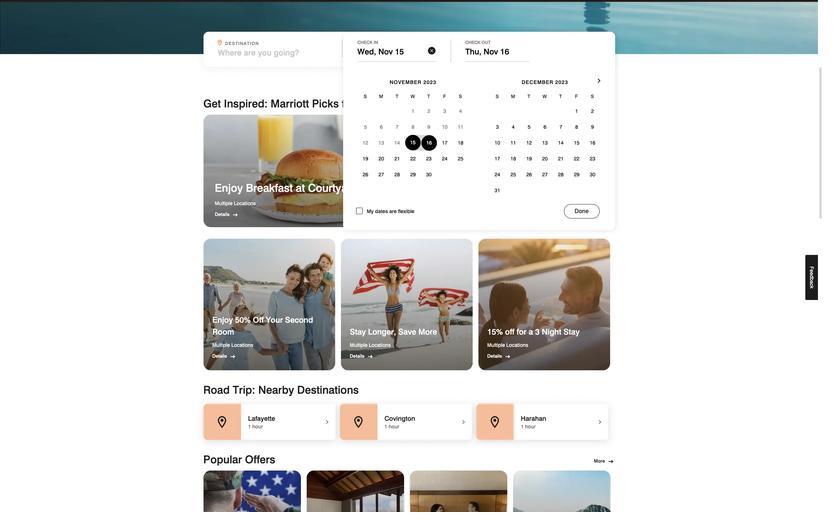 Task type: vqa. For each thing, say whether or not it's contained in the screenshot.
1st M
yes



Task type: describe. For each thing, give the bounding box(es) containing it.
2 23 from the left
[[590, 156, 596, 162]]

0 horizontal spatial 24
[[442, 156, 448, 162]]

w for december
[[543, 93, 548, 99]]

sat nov 11 2023 cell
[[453, 119, 469, 135]]

6 inside cell
[[380, 124, 383, 130]]

fri nov 10 2023 cell
[[437, 119, 453, 135]]

enjoy 50% off your second room
[[213, 316, 313, 337]]

1 inside the 'harahan 1 hour'
[[521, 424, 524, 430]]

second
[[285, 316, 313, 325]]

harahan 1 hour
[[521, 415, 547, 430]]

flexible
[[398, 209, 415, 214]]

details for stay longer, save more
[[350, 353, 365, 359]]

get
[[204, 97, 221, 110]]

thu, inside 1 night wed, nov 15 - thu, nov 16
[[412, 48, 428, 57]]

row containing 26
[[358, 167, 469, 183]]

none search field containing wed, nov 15
[[204, 32, 616, 230]]

1 20 from the left
[[379, 156, 384, 162]]

december 2023
[[522, 79, 569, 85]]

1 vertical spatial 4
[[512, 124, 515, 130]]

done
[[575, 208, 589, 215]]

14 inside 'cell'
[[395, 140, 400, 146]]

courtyard
[[308, 182, 358, 195]]

1 horizontal spatial 24
[[495, 172, 501, 178]]

4 t from the left
[[560, 93, 563, 99]]

check in wed, nov 15
[[358, 40, 404, 56]]

0 horizontal spatial 18
[[458, 140, 464, 146]]

2 8 from the left
[[576, 124, 579, 130]]

my
[[367, 209, 374, 214]]

k
[[810, 287, 816, 289]]

nearby
[[258, 384, 294, 397]]

1 29 from the left
[[411, 172, 416, 178]]

5 inside cell
[[364, 124, 367, 130]]

1 30 from the left
[[427, 172, 432, 178]]

2 22 from the left
[[574, 156, 580, 162]]

multiple locations for breakfast
[[215, 201, 256, 206]]

done button
[[564, 204, 600, 219]]

2 inside the thu nov 02 2023 cell
[[428, 108, 431, 114]]

row group for december
[[490, 103, 601, 198]]

holiday savings & packages
[[422, 182, 564, 195]]

road
[[204, 384, 230, 397]]

2023 for november 2023
[[424, 79, 437, 85]]

2 2 from the left
[[592, 108, 594, 114]]

dates
[[375, 209, 388, 214]]

wed nov 01 2023 cell
[[405, 103, 421, 119]]

2 horizontal spatial 3
[[536, 327, 540, 337]]

savings
[[462, 182, 502, 195]]

3 inside cell
[[444, 108, 447, 114]]

locations for longer,
[[369, 343, 391, 348]]

covington
[[385, 415, 416, 423]]

wed, for wed, nov 15 - thu, nov 16
[[358, 48, 377, 57]]

f e e d b a c k
[[810, 267, 816, 289]]

15 inside 1 night wed, nov 15 - thu, nov 16
[[396, 48, 405, 57]]

1 horizontal spatial 3
[[496, 124, 499, 130]]

3 s from the left
[[496, 93, 500, 99]]

in
[[374, 40, 378, 45]]

nov for wed, nov 15 - thu, nov 16
[[379, 48, 394, 57]]

destination
[[225, 41, 259, 46]]

next slide image
[[436, 360, 442, 369]]

multiple locations for longer,
[[350, 343, 391, 348]]

f e e d b a c k button
[[806, 255, 819, 301]]

2 28 from the left
[[559, 172, 564, 178]]

row containing 17
[[490, 151, 601, 167]]

d
[[810, 276, 816, 278]]

tue nov 07 2023 cell
[[390, 119, 405, 135]]

row group for november
[[358, 103, 469, 183]]

wed, for wed, nov 15
[[358, 47, 376, 56]]

inspired:
[[224, 97, 268, 110]]

hour for lafayette
[[253, 424, 263, 430]]

tue nov 14 2023 cell
[[390, 135, 405, 151]]

popular offers
[[204, 453, 275, 466]]

4 s from the left
[[591, 93, 595, 99]]

7 inside cell
[[396, 124, 399, 130]]

multiple for enjoy 50% off your second room
[[213, 343, 230, 348]]

Destination text field
[[218, 48, 328, 57]]

details link for stay longer, save more
[[350, 353, 365, 359]]

row containing 24
[[490, 167, 601, 183]]

your
[[266, 316, 283, 325]]

longer,
[[368, 327, 396, 337]]

arrow right image for covington
[[460, 419, 468, 426]]

c
[[810, 284, 816, 287]]

region containing enjoy 50% off your second room
[[204, 239, 615, 371]]

destinations
[[297, 384, 359, 397]]

details link for enjoy 50% off your second room
[[213, 353, 227, 359]]

11 inside cell
[[458, 124, 464, 130]]

thu, inside check out thu, nov 16
[[466, 47, 482, 56]]

nov for wed, nov 15
[[379, 47, 393, 56]]

holiday savings & packages link
[[410, 115, 610, 227]]

picks
[[312, 97, 339, 110]]

8 inside cell
[[412, 124, 415, 130]]

hour for covington
[[389, 424, 400, 430]]

room
[[213, 327, 234, 337]]

2 5 from the left
[[528, 124, 531, 130]]

mon nov 06 2023 cell
[[374, 119, 390, 135]]

31
[[495, 188, 501, 193]]

1 horizontal spatial more
[[594, 459, 606, 464]]

15%
[[488, 327, 503, 337]]

1 vertical spatial 25
[[511, 172, 517, 178]]

marriott
[[271, 97, 309, 110]]

2 12 from the left
[[527, 140, 532, 146]]

3 t from the left
[[528, 93, 531, 99]]

at
[[296, 182, 305, 195]]

enjoy for enjoy breakfast at courtyard
[[215, 182, 243, 195]]

holiday
[[422, 182, 459, 195]]

row containing 15
[[358, 135, 469, 151]]

0 horizontal spatial 25
[[458, 156, 464, 162]]

2 stay from the left
[[564, 327, 580, 337]]

2 14 from the left
[[559, 140, 564, 146]]

enjoy for enjoy 50% off your second room
[[213, 316, 233, 325]]

1 vertical spatial 10
[[495, 140, 501, 146]]

a inside button
[[810, 281, 816, 284]]

lafayette
[[248, 415, 275, 423]]

more inside region
[[419, 327, 438, 337]]

arrow right image
[[597, 419, 604, 426]]

grid containing december 2023
[[490, 69, 601, 198]]

get inspired: marriott picks for you
[[204, 97, 378, 110]]

1 inside 1 night wed, nov 15 - thu, nov 16
[[367, 41, 370, 46]]

night inside 1 night wed, nov 15 - thu, nov 16
[[372, 41, 388, 46]]



Task type: locate. For each thing, give the bounding box(es) containing it.
s
[[364, 93, 368, 99], [459, 93, 463, 99], [496, 93, 500, 99], [591, 93, 595, 99]]

1 horizontal spatial 18
[[511, 156, 517, 162]]

1 horizontal spatial 7
[[560, 124, 563, 130]]

1 vertical spatial 3
[[496, 124, 499, 130]]

0 horizontal spatial f
[[444, 93, 447, 99]]

mon nov 13 2023 cell
[[374, 135, 390, 151]]

1 m from the left
[[380, 93, 384, 99]]

november
[[390, 79, 422, 85]]

breakfast
[[246, 182, 293, 195]]

m for november 2023
[[380, 93, 384, 99]]

multiple locations
[[215, 201, 256, 206], [213, 343, 254, 348], [350, 343, 391, 348], [488, 343, 529, 348]]

fri nov 03 2023 cell
[[437, 103, 453, 119]]

multiple for 15% off for a 3 night stay
[[488, 343, 505, 348]]

off
[[506, 327, 515, 337]]

region containing enjoy breakfast at courtyard
[[204, 115, 615, 227]]

1 19 from the left
[[363, 156, 369, 162]]

-
[[407, 48, 409, 57]]

popular
[[204, 453, 242, 466]]

1 12 from the left
[[363, 140, 369, 146]]

stay longer, save more
[[350, 327, 438, 337]]

1 horizontal spatial 12
[[527, 140, 532, 146]]

3
[[444, 108, 447, 114], [496, 124, 499, 130], [536, 327, 540, 337]]

1 horizontal spatial hour
[[389, 424, 400, 430]]

2 13 from the left
[[543, 140, 548, 146]]

locations down room
[[232, 343, 254, 348]]

2 e from the top
[[810, 273, 816, 276]]

multiple for stay longer, save more
[[350, 343, 368, 348]]

nov inside "check in wed, nov 15"
[[379, 47, 393, 56]]

2 vertical spatial 3
[[536, 327, 540, 337]]

row containing 19
[[358, 151, 469, 167]]

region
[[204, 115, 615, 227], [204, 239, 615, 371]]

1 7 from the left
[[396, 124, 399, 130]]

hour
[[253, 424, 263, 430], [389, 424, 400, 430], [526, 424, 536, 430]]

details for enjoy 50% off your second room
[[213, 353, 227, 359]]

1 vertical spatial enjoy
[[213, 316, 233, 325]]

0 horizontal spatial 4
[[460, 108, 462, 114]]

17 up holiday savings & packages
[[495, 156, 501, 162]]

0 horizontal spatial 6
[[380, 124, 383, 130]]

17 down the fri nov 10 2023 "cell"
[[442, 140, 448, 146]]

packages
[[516, 182, 564, 195]]

1 21 from the left
[[395, 156, 400, 162]]

1 w from the left
[[411, 93, 416, 99]]

2 m from the left
[[512, 93, 516, 99]]

1 horizontal spatial 21
[[559, 156, 564, 162]]

26 down sun nov 12 2023 cell
[[363, 172, 369, 178]]

25 down 'sat nov 11 2023' cell
[[458, 156, 464, 162]]

27 down mon nov 13 2023 cell
[[379, 172, 384, 178]]

1 horizontal spatial 2
[[592, 108, 594, 114]]

trip:
[[233, 384, 255, 397]]

1 horizontal spatial 11
[[511, 140, 517, 146]]

5
[[364, 124, 367, 130], [528, 124, 531, 130]]

t up the thu nov 02 2023 cell
[[428, 93, 431, 99]]

2 29 from the left
[[574, 172, 580, 178]]

1 row group from the left
[[358, 103, 469, 183]]

1 23 from the left
[[427, 156, 432, 162]]

sun nov 05 2023 cell
[[358, 119, 374, 135]]

stay
[[350, 327, 366, 337], [564, 327, 580, 337]]

0 horizontal spatial night
[[372, 41, 388, 46]]

nov for thu, nov 16
[[484, 47, 499, 56]]

15
[[395, 47, 404, 56], [396, 48, 405, 57], [410, 140, 416, 146], [574, 140, 580, 146]]

b
[[810, 278, 816, 281]]

locations down off
[[507, 343, 529, 348]]

enjoy inside enjoy 50% off your second room
[[213, 316, 233, 325]]

hour down covington
[[389, 424, 400, 430]]

18 down 'sat nov 11 2023' cell
[[458, 140, 464, 146]]

arrow right image
[[324, 419, 331, 426], [460, 419, 468, 426]]

details
[[215, 211, 230, 217], [213, 353, 227, 359], [350, 353, 365, 359], [488, 353, 502, 359]]

16 inside check out thu, nov 16
[[501, 47, 510, 56]]

row containing 10
[[490, 135, 601, 151]]

destination field
[[218, 48, 338, 57]]

7
[[396, 124, 399, 130], [560, 124, 563, 130]]

check for thu, nov 16
[[466, 40, 481, 45]]

check inside "check in wed, nov 15"
[[358, 40, 373, 45]]

1 vertical spatial night
[[542, 327, 562, 337]]

2 horizontal spatial hour
[[526, 424, 536, 430]]

20
[[379, 156, 384, 162], [543, 156, 548, 162]]

more link
[[594, 459, 606, 465]]

0 horizontal spatial 19
[[363, 156, 369, 162]]

1 horizontal spatial 19
[[527, 156, 532, 162]]

november 2023
[[390, 79, 437, 85]]

for
[[342, 97, 356, 110], [517, 327, 527, 337]]

29
[[411, 172, 416, 178], [574, 172, 580, 178]]

locations for breakfast
[[234, 201, 256, 206]]

2 30 from the left
[[590, 172, 596, 178]]

wed,
[[358, 47, 376, 56], [358, 48, 377, 57]]

2 w from the left
[[543, 93, 548, 99]]

14
[[395, 140, 400, 146], [559, 140, 564, 146]]

e up 'b'
[[810, 273, 816, 276]]

1 vertical spatial for
[[517, 327, 527, 337]]

6
[[380, 124, 383, 130], [544, 124, 547, 130]]

a up k
[[810, 281, 816, 284]]

1 inside covington 1 hour
[[385, 424, 388, 430]]

2 19 from the left
[[527, 156, 532, 162]]

f for december 2023
[[576, 93, 579, 99]]

22
[[411, 156, 416, 162], [574, 156, 580, 162]]

18
[[458, 140, 464, 146], [511, 156, 517, 162]]

3 hour from the left
[[526, 424, 536, 430]]

for inside region
[[517, 327, 527, 337]]

50%
[[235, 316, 251, 325]]

2 arrow right image from the left
[[460, 419, 468, 426]]

2 check from the left
[[466, 40, 481, 45]]

you
[[359, 97, 378, 110]]

0 horizontal spatial 30
[[427, 172, 432, 178]]

1 horizontal spatial 8
[[576, 124, 579, 130]]

1 horizontal spatial m
[[512, 93, 516, 99]]

1 night wed, nov 15 - thu, nov 16
[[358, 41, 455, 57]]

f
[[444, 93, 447, 99], [576, 93, 579, 99], [810, 267, 816, 270]]

1 27 from the left
[[379, 172, 384, 178]]

grid containing november 2023
[[358, 69, 469, 183]]

offers
[[245, 453, 275, 466]]

1 t from the left
[[396, 93, 399, 99]]

road trip: nearby destinations
[[204, 384, 359, 397]]

multiple locations for off
[[488, 343, 529, 348]]

&
[[505, 182, 513, 195]]

0 horizontal spatial more
[[419, 327, 438, 337]]

15% off for a 3 night stay
[[488, 327, 580, 337]]

0 vertical spatial a
[[810, 281, 816, 284]]

0 vertical spatial for
[[342, 97, 356, 110]]

enjoy
[[215, 182, 243, 195], [213, 316, 233, 325]]

20 up packages
[[543, 156, 548, 162]]

lafayette 1 hour
[[248, 415, 275, 430]]

check out thu, nov 16
[[466, 40, 510, 56]]

1 14 from the left
[[395, 140, 400, 146]]

0 horizontal spatial 3
[[444, 108, 447, 114]]

0 horizontal spatial 2023
[[424, 79, 437, 85]]

check inside check out thu, nov 16
[[466, 40, 481, 45]]

my dates are flexible
[[367, 209, 415, 214]]

20 down mon nov 13 2023 cell
[[379, 156, 384, 162]]

t down december
[[528, 93, 531, 99]]

24 up holiday savings & packages
[[495, 172, 501, 178]]

9 inside 'cell'
[[428, 124, 431, 130]]

0 vertical spatial more
[[419, 327, 438, 337]]

0 horizontal spatial a
[[529, 327, 534, 337]]

details link for enjoy breakfast at courtyard
[[215, 211, 230, 217]]

1 e from the top
[[810, 270, 816, 273]]

0 horizontal spatial grid
[[358, 69, 469, 183]]

1 hour from the left
[[253, 424, 263, 430]]

nov inside check out thu, nov 16
[[484, 47, 499, 56]]

1 28 from the left
[[395, 172, 400, 178]]

1 2023 from the left
[[424, 79, 437, 85]]

26 up packages
[[527, 172, 532, 178]]

1 horizontal spatial 30
[[590, 172, 596, 178]]

covington 1 hour
[[385, 415, 416, 430]]

1 horizontal spatial 29
[[574, 172, 580, 178]]

f for november 2023
[[444, 93, 447, 99]]

15 inside "check in wed, nov 15"
[[395, 47, 404, 56]]

locations down the longer,
[[369, 343, 391, 348]]

hour for harahan
[[526, 424, 536, 430]]

27 up packages
[[543, 172, 548, 178]]

1 stay from the left
[[350, 327, 366, 337]]

previous slide image
[[377, 360, 383, 369]]

hour down lafayette
[[253, 424, 263, 430]]

0 horizontal spatial 5
[[364, 124, 367, 130]]

0 horizontal spatial arrow right image
[[324, 419, 331, 426]]

10 inside "cell"
[[442, 124, 448, 130]]

1 horizontal spatial 4
[[512, 124, 515, 130]]

1 vertical spatial region
[[204, 239, 615, 371]]

1 13 from the left
[[379, 140, 384, 146]]

0 horizontal spatial 13
[[379, 140, 384, 146]]

t down december 2023 on the right top
[[560, 93, 563, 99]]

wed nov 08 2023 cell
[[405, 119, 421, 135]]

4 inside cell
[[460, 108, 462, 114]]

1 horizontal spatial 9
[[592, 124, 594, 130]]

details link
[[215, 211, 230, 217], [213, 353, 227, 359], [350, 353, 365, 359], [488, 353, 502, 359]]

2 27 from the left
[[543, 172, 548, 178]]

a
[[810, 281, 816, 284], [529, 327, 534, 337]]

grid
[[358, 69, 469, 183], [490, 69, 601, 198]]

2023 for december 2023
[[556, 79, 569, 85]]

2 20 from the left
[[543, 156, 548, 162]]

1 horizontal spatial 27
[[543, 172, 548, 178]]

16
[[501, 47, 510, 56], [447, 48, 455, 57], [590, 140, 596, 146], [427, 140, 432, 146]]

0 horizontal spatial 14
[[395, 140, 400, 146]]

1 horizontal spatial 28
[[559, 172, 564, 178]]

are
[[390, 209, 397, 214]]

w for november
[[411, 93, 416, 99]]

check
[[358, 40, 373, 45], [466, 40, 481, 45]]

None search field
[[204, 32, 616, 230]]

december
[[522, 79, 554, 85]]

0 horizontal spatial w
[[411, 93, 416, 99]]

1 arrow right image from the left
[[324, 419, 331, 426]]

28 up packages
[[559, 172, 564, 178]]

24 up holiday
[[442, 156, 448, 162]]

t
[[396, 93, 399, 99], [428, 93, 431, 99], [528, 93, 531, 99], [560, 93, 563, 99]]

9
[[428, 124, 431, 130], [592, 124, 594, 130]]

1 horizontal spatial 5
[[528, 124, 531, 130]]

harahan
[[521, 415, 547, 423]]

2 6 from the left
[[544, 124, 547, 130]]

2023 right november
[[424, 79, 437, 85]]

0 vertical spatial night
[[372, 41, 388, 46]]

thu nov 09 2023 cell
[[421, 119, 437, 135]]

1 horizontal spatial a
[[810, 281, 816, 284]]

1 check from the left
[[358, 40, 373, 45]]

0 vertical spatial 24
[[442, 156, 448, 162]]

locations for 50%
[[232, 343, 254, 348]]

8
[[412, 124, 415, 130], [576, 124, 579, 130]]

1 6 from the left
[[380, 124, 383, 130]]

1 26 from the left
[[363, 172, 369, 178]]

2 region from the top
[[204, 239, 615, 371]]

0 horizontal spatial 10
[[442, 124, 448, 130]]

1 vertical spatial 11
[[511, 140, 517, 146]]

multiple locations for 50%
[[213, 343, 254, 348]]

wed, inside 1 night wed, nov 15 - thu, nov 16
[[358, 48, 377, 57]]

m
[[380, 93, 384, 99], [512, 93, 516, 99]]

0 horizontal spatial 2
[[428, 108, 431, 114]]

w down december 2023 on the right top
[[543, 93, 548, 99]]

multiple
[[215, 201, 233, 206], [213, 343, 230, 348], [350, 343, 368, 348], [488, 343, 505, 348]]

t down november
[[396, 93, 399, 99]]

hour inside covington 1 hour
[[389, 424, 400, 430]]

0 vertical spatial region
[[204, 115, 615, 227]]

0 vertical spatial 3
[[444, 108, 447, 114]]

2 hour from the left
[[389, 424, 400, 430]]

multiple for enjoy breakfast at courtyard
[[215, 201, 233, 206]]

0 horizontal spatial hour
[[253, 424, 263, 430]]

hour inside lafayette 1 hour
[[253, 424, 263, 430]]

0 horizontal spatial 22
[[411, 156, 416, 162]]

0 vertical spatial 25
[[458, 156, 464, 162]]

1 horizontal spatial 25
[[511, 172, 517, 178]]

0 horizontal spatial 12
[[363, 140, 369, 146]]

details link for 15% off for a 3 night stay
[[488, 353, 502, 359]]

f inside button
[[810, 267, 816, 270]]

1 9 from the left
[[428, 124, 431, 130]]

2
[[428, 108, 431, 114], [592, 108, 594, 114]]

0 horizontal spatial check
[[358, 40, 373, 45]]

m for december 2023
[[512, 93, 516, 99]]

18 up & on the right of the page
[[511, 156, 517, 162]]

1 horizontal spatial 17
[[495, 156, 501, 162]]

locations for off
[[507, 343, 529, 348]]

locations down breakfast
[[234, 201, 256, 206]]

1 horizontal spatial stay
[[564, 327, 580, 337]]

row containing 3
[[490, 119, 601, 135]]

0 horizontal spatial m
[[380, 93, 384, 99]]

1 vertical spatial a
[[529, 327, 534, 337]]

2 grid from the left
[[490, 69, 601, 198]]

a inside region
[[529, 327, 534, 337]]

1 2 from the left
[[428, 108, 431, 114]]

0 vertical spatial enjoy
[[215, 182, 243, 195]]

e up d
[[810, 270, 816, 273]]

details for enjoy breakfast at courtyard
[[215, 211, 230, 217]]

27
[[379, 172, 384, 178], [543, 172, 548, 178]]

1 horizontal spatial 22
[[574, 156, 580, 162]]

13
[[379, 140, 384, 146], [543, 140, 548, 146]]

2023
[[424, 79, 437, 85], [556, 79, 569, 85]]

1 s from the left
[[364, 93, 368, 99]]

w
[[411, 93, 416, 99], [543, 93, 548, 99]]

enjoy breakfast at courtyard
[[215, 182, 358, 195]]

1 horizontal spatial f
[[576, 93, 579, 99]]

out
[[482, 40, 491, 45]]

2 9 from the left
[[592, 124, 594, 130]]

0 horizontal spatial 28
[[395, 172, 400, 178]]

sun nov 12 2023 cell
[[358, 135, 374, 151]]

check left "out"
[[466, 40, 481, 45]]

16 inside 1 night wed, nov 15 - thu, nov 16
[[447, 48, 455, 57]]

1 horizontal spatial w
[[543, 93, 548, 99]]

1 8 from the left
[[412, 124, 415, 130]]

28
[[395, 172, 400, 178], [559, 172, 564, 178]]

28 down tue nov 14 2023 'cell'
[[395, 172, 400, 178]]

19
[[363, 156, 369, 162], [527, 156, 532, 162]]

0 horizontal spatial 7
[[396, 124, 399, 130]]

more
[[419, 327, 438, 337], [594, 459, 606, 464]]

0 horizontal spatial 9
[[428, 124, 431, 130]]

19 down sun nov 12 2023 cell
[[363, 156, 369, 162]]

thu,
[[466, 47, 482, 56], [412, 48, 428, 57]]

30
[[427, 172, 432, 178], [590, 172, 596, 178]]

hour down harahan
[[526, 424, 536, 430]]

arrow right image for lafayette
[[324, 419, 331, 426]]

2 26 from the left
[[527, 172, 532, 178]]

1 horizontal spatial check
[[466, 40, 481, 45]]

1 grid from the left
[[358, 69, 469, 183]]

row containing 5
[[358, 119, 469, 135]]

row
[[358, 89, 469, 103], [490, 89, 601, 103], [358, 103, 469, 119], [490, 103, 601, 119], [358, 119, 469, 135], [490, 119, 601, 135], [358, 135, 469, 151], [490, 135, 601, 151], [358, 151, 469, 167], [490, 151, 601, 167], [358, 167, 469, 183], [490, 167, 601, 183]]

2 21 from the left
[[559, 156, 564, 162]]

24
[[442, 156, 448, 162], [495, 172, 501, 178]]

select a slide to show tab list
[[204, 218, 615, 224]]

19 up packages
[[527, 156, 532, 162]]

2 2023 from the left
[[556, 79, 569, 85]]

check left in
[[358, 40, 373, 45]]

0 horizontal spatial for
[[342, 97, 356, 110]]

night
[[372, 41, 388, 46], [542, 327, 562, 337]]

12 inside cell
[[363, 140, 369, 146]]

details for 15% off for a 3 night stay
[[488, 353, 502, 359]]

a right off
[[529, 327, 534, 337]]

2 7 from the left
[[560, 124, 563, 130]]

17
[[442, 140, 448, 146], [495, 156, 501, 162]]

1 vertical spatial 17
[[495, 156, 501, 162]]

0 horizontal spatial thu,
[[412, 48, 428, 57]]

check for wed, nov 15
[[358, 40, 373, 45]]

13 inside cell
[[379, 140, 384, 146]]

1 horizontal spatial 23
[[590, 156, 596, 162]]

locations
[[234, 201, 256, 206], [232, 343, 254, 348], [369, 343, 391, 348], [507, 343, 529, 348]]

row group
[[358, 103, 469, 183], [490, 103, 601, 198]]

1 horizontal spatial night
[[542, 327, 562, 337]]

0 horizontal spatial 11
[[458, 124, 464, 130]]

for right off
[[517, 327, 527, 337]]

sat nov 04 2023 cell
[[453, 103, 469, 119]]

w down november 2023
[[411, 93, 416, 99]]

wed, inside "check in wed, nov 15"
[[358, 47, 376, 56]]

1 region from the top
[[204, 115, 615, 227]]

0 horizontal spatial 23
[[427, 156, 432, 162]]

1 horizontal spatial 26
[[527, 172, 532, 178]]

2 row group from the left
[[490, 103, 601, 198]]

night inside region
[[542, 327, 562, 337]]

off
[[253, 316, 264, 325]]

1 inside lafayette 1 hour
[[248, 424, 251, 430]]

1 horizontal spatial arrow right image
[[460, 419, 468, 426]]

1
[[367, 41, 370, 46], [412, 108, 415, 114], [576, 108, 579, 114], [248, 424, 251, 430], [385, 424, 388, 430], [521, 424, 524, 430]]

0 horizontal spatial 21
[[395, 156, 400, 162]]

1 horizontal spatial row group
[[490, 103, 601, 198]]

1 horizontal spatial 14
[[559, 140, 564, 146]]

1 inside cell
[[412, 108, 415, 114]]

1 horizontal spatial 2023
[[556, 79, 569, 85]]

0 vertical spatial 4
[[460, 108, 462, 114]]

0 horizontal spatial 8
[[412, 124, 415, 130]]

for left you
[[342, 97, 356, 110]]

save
[[399, 327, 417, 337]]

0 horizontal spatial 20
[[379, 156, 384, 162]]

23
[[427, 156, 432, 162], [590, 156, 596, 162]]

thu nov 02 2023 cell
[[421, 103, 437, 119]]

hour inside the 'harahan 1 hour'
[[526, 424, 536, 430]]

0 horizontal spatial 17
[[442, 140, 448, 146]]

26
[[363, 172, 369, 178], [527, 172, 532, 178]]

0 horizontal spatial 27
[[379, 172, 384, 178]]

1 5 from the left
[[364, 124, 367, 130]]

1 vertical spatial 18
[[511, 156, 517, 162]]

25 up & on the right of the page
[[511, 172, 517, 178]]

1 22 from the left
[[411, 156, 416, 162]]

0 vertical spatial 17
[[442, 140, 448, 146]]

1 horizontal spatial 20
[[543, 156, 548, 162]]

0 vertical spatial 10
[[442, 124, 448, 130]]

1 horizontal spatial thu,
[[466, 47, 482, 56]]

2 t from the left
[[428, 93, 431, 99]]

2 s from the left
[[459, 93, 463, 99]]

1 horizontal spatial for
[[517, 327, 527, 337]]

2023 right december
[[556, 79, 569, 85]]



